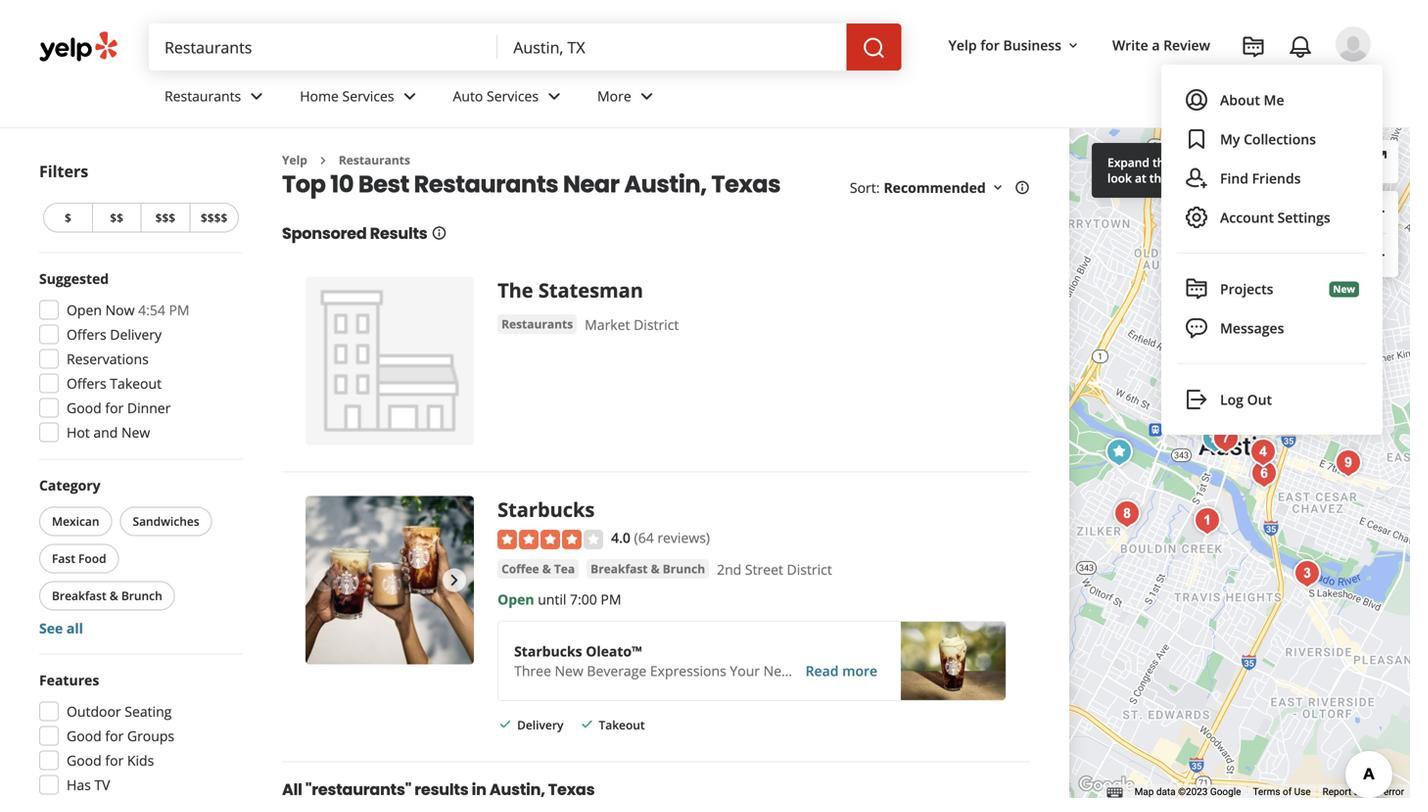 Task type: locate. For each thing, give the bounding box(es) containing it.
a inside 'link'
[[1153, 36, 1161, 54]]

None search field
[[149, 24, 906, 71]]

starbucks up 4 star rating image
[[498, 496, 595, 523]]

2 vertical spatial a
[[1355, 786, 1360, 798]]

1 horizontal spatial breakfast & brunch button
[[587, 559, 709, 579]]

pm
[[169, 301, 190, 319], [601, 590, 622, 609]]

1 vertical spatial offers
[[67, 374, 106, 393]]

services for auto services
[[487, 87, 539, 105]]

0 horizontal spatial a
[[1153, 36, 1161, 54]]

offers down reservations
[[67, 374, 106, 393]]

0 horizontal spatial district
[[634, 315, 679, 334]]

1 horizontal spatial 16 chevron down v2 image
[[1066, 38, 1082, 54]]

16 chevron right v2 image
[[315, 153, 331, 168]]

yelp
[[949, 36, 977, 54], [282, 152, 308, 168]]

restaurants
[[165, 87, 241, 105], [339, 152, 410, 168], [414, 168, 559, 201], [502, 316, 573, 332]]

24 chevron down v2 image left the home
[[245, 85, 269, 108]]

1 horizontal spatial 24 chevron down v2 image
[[398, 85, 422, 108]]

breakfast for the topmost the breakfast & brunch button
[[591, 561, 648, 577]]

map for error
[[1363, 786, 1382, 798]]

7:00
[[570, 590, 598, 609]]

map region
[[1035, 0, 1411, 799]]

4.0
[[612, 529, 631, 547]]

16 chevron down v2 image inside recommended dropdown button
[[990, 180, 1006, 196]]

district right street
[[787, 560, 833, 579]]

offers for offers takeout
[[67, 374, 106, 393]]

mexican
[[52, 513, 99, 530]]

1 vertical spatial pm
[[601, 590, 622, 609]]

about me link
[[1174, 80, 1372, 120]]

google image
[[1075, 773, 1139, 799]]

breakfast & brunch link
[[587, 559, 709, 579]]

0 horizontal spatial breakfast & brunch
[[52, 588, 162, 604]]

brunch inside 'breakfast & brunch' 'link'
[[663, 561, 706, 577]]

top 10 best restaurants near austin, texas
[[282, 168, 781, 201]]

market district
[[585, 315, 679, 334]]

services
[[342, 87, 394, 105], [487, 87, 539, 105]]

a right the report
[[1355, 786, 1360, 798]]

0 vertical spatial breakfast
[[591, 561, 648, 577]]

projects image
[[1242, 35, 1266, 59]]

terms
[[1254, 786, 1281, 798]]

0 horizontal spatial takeout
[[110, 374, 162, 393]]

slideshow element
[[306, 496, 474, 665]]

businesses
[[1172, 170, 1234, 186]]

breakfast & brunch down (64
[[591, 561, 706, 577]]

offers up reservations
[[67, 325, 106, 344]]

starbucks for starbucks oleato™
[[514, 642, 583, 661]]

1 horizontal spatial delivery
[[517, 717, 564, 733]]

0 vertical spatial good
[[67, 399, 102, 417]]

coffee left ritual
[[796, 662, 838, 680]]

24 chevron down v2 image for more
[[636, 85, 659, 108]]

0 vertical spatial open
[[67, 301, 102, 319]]

filters
[[39, 161, 88, 182]]

3 good from the top
[[67, 752, 102, 770]]

breakfast & brunch button
[[587, 559, 709, 579], [39, 582, 175, 611]]

1 horizontal spatial coffee
[[796, 662, 838, 680]]

coffee down 4 star rating image
[[502, 561, 540, 577]]

$
[[65, 210, 71, 226]]

starbucks oleato™
[[514, 642, 642, 661]]

new up 'messages' link at the right of the page
[[1334, 283, 1356, 296]]

1 horizontal spatial breakfast & brunch
[[591, 561, 706, 577]]

my
[[1221, 130, 1241, 148]]

the
[[1153, 154, 1172, 170], [1150, 170, 1169, 186]]

terms of use
[[1254, 786, 1312, 798]]

recommended button
[[884, 178, 1006, 197]]

0 horizontal spatial restaurants link
[[149, 71, 284, 127]]

breakfast & brunch down food
[[52, 588, 162, 604]]

messages link
[[1174, 309, 1372, 348]]

zoom out image
[[1366, 243, 1389, 267]]

a for report
[[1355, 786, 1360, 798]]

0 horizontal spatial breakfast & brunch button
[[39, 582, 175, 611]]

coffee & tea
[[502, 561, 575, 577]]

pm inside group
[[169, 301, 190, 319]]

0 horizontal spatial brunch
[[121, 588, 162, 604]]

top
[[282, 168, 326, 201]]

three
[[514, 662, 552, 680]]

about me
[[1221, 91, 1285, 109]]

for for business
[[981, 36, 1000, 54]]

as
[[1244, 153, 1258, 171]]

24 settings v2 image
[[1186, 206, 1209, 229]]

$$$ button
[[141, 203, 189, 233]]

24 chevron down v2 image right more
[[636, 85, 659, 108]]

0 vertical spatial restaurants link
[[149, 71, 284, 127]]

starbucks
[[498, 496, 595, 523], [514, 642, 583, 661]]

map
[[1262, 153, 1291, 171], [1175, 154, 1201, 170], [1363, 786, 1382, 798]]

1 vertical spatial starbucks
[[514, 642, 583, 661]]

breakfast inside group
[[52, 588, 107, 604]]

16 chevron down v2 image right the business
[[1066, 38, 1082, 54]]

0 vertical spatial delivery
[[110, 325, 162, 344]]

user actions element
[[933, 25, 1399, 145]]

24 message v2 image
[[1186, 316, 1209, 340]]

2 none field from the left
[[514, 36, 831, 58]]

1 good from the top
[[67, 399, 102, 417]]

None field
[[165, 36, 482, 58], [514, 36, 831, 58]]

2 vertical spatial good
[[67, 752, 102, 770]]

1 vertical spatial a
[[1239, 154, 1246, 170]]

breakfast & brunch inside 'link'
[[591, 561, 706, 577]]

breakfast for the bottom the breakfast & brunch button
[[52, 588, 107, 604]]

good for groups
[[67, 727, 174, 746]]

recommended
[[884, 178, 986, 197]]

for
[[981, 36, 1000, 54], [105, 399, 124, 417], [105, 727, 124, 746], [105, 752, 124, 770]]

2 services from the left
[[487, 87, 539, 105]]

24 chevron down v2 image inside more 'link'
[[636, 85, 659, 108]]

yelp link
[[282, 152, 308, 168]]

pm for filters
[[169, 301, 190, 319]]

takeout right 16 checkmark v2 image
[[599, 717, 645, 733]]

1 vertical spatial district
[[787, 560, 833, 579]]

0 horizontal spatial 16 chevron down v2 image
[[990, 180, 1006, 196]]

0 vertical spatial breakfast & brunch
[[591, 561, 706, 577]]

1 vertical spatial breakfast
[[52, 588, 107, 604]]

yelp left the business
[[949, 36, 977, 54]]

0 vertical spatial starbucks
[[498, 496, 595, 523]]

good
[[67, 399, 102, 417], [67, 727, 102, 746], [67, 752, 102, 770]]

1 horizontal spatial restaurants link
[[339, 152, 410, 168]]

none field the 'near'
[[514, 36, 831, 58]]

0 horizontal spatial map
[[1175, 154, 1201, 170]]

2 horizontal spatial 24 chevron down v2 image
[[636, 85, 659, 108]]

open down suggested
[[67, 301, 102, 319]]

2 offers from the top
[[67, 374, 106, 393]]

0 vertical spatial pm
[[169, 301, 190, 319]]

0 vertical spatial breakfast & brunch button
[[587, 559, 709, 579]]

breakfast & brunch for the topmost the breakfast & brunch button
[[591, 561, 706, 577]]

best
[[358, 168, 410, 201]]

good up has tv
[[67, 752, 102, 770]]

0 horizontal spatial pm
[[169, 301, 190, 319]]

write a review
[[1113, 36, 1211, 54]]

1 horizontal spatial district
[[787, 560, 833, 579]]

for down offers takeout
[[105, 399, 124, 417]]

coffee & tea button
[[498, 559, 579, 579]]

chuy's image
[[1100, 433, 1139, 472]]

you.
[[1266, 170, 1290, 186]]

16 chevron down v2 image inside yelp for business button
[[1066, 38, 1082, 54]]

breakfast up the all
[[52, 588, 107, 604]]

0 vertical spatial offers
[[67, 325, 106, 344]]

coffee
[[502, 561, 540, 577], [796, 662, 838, 680]]

0 vertical spatial brunch
[[663, 561, 706, 577]]

for down good for groups
[[105, 752, 124, 770]]

1 offers from the top
[[67, 325, 106, 344]]

good down outdoor
[[67, 727, 102, 746]]

good up the hot
[[67, 399, 102, 417]]

takeout
[[110, 374, 162, 393], [599, 717, 645, 733]]

group containing suggested
[[33, 269, 243, 448]]

brunch down reviews)
[[663, 561, 706, 577]]

group
[[1356, 191, 1399, 277], [33, 269, 243, 448], [35, 476, 243, 638], [33, 671, 243, 799]]

fast
[[52, 551, 75, 567]]

1 horizontal spatial takeout
[[599, 717, 645, 733]]

search image
[[863, 36, 886, 60]]

1 horizontal spatial brunch
[[663, 561, 706, 577]]

offers takeout
[[67, 374, 162, 393]]

hot
[[67, 423, 90, 442]]

2 horizontal spatial a
[[1355, 786, 1360, 798]]

home
[[300, 87, 339, 105]]

restaurants inside restaurants button
[[502, 316, 573, 332]]

a
[[1153, 36, 1161, 54], [1239, 154, 1246, 170], [1355, 786, 1360, 798]]

16 checkmark v2 image
[[580, 717, 595, 733]]

& down fast food button
[[110, 588, 118, 604]]

brunch down sandwiches button
[[121, 588, 162, 604]]

1 horizontal spatial open
[[498, 590, 535, 609]]

terms of use link
[[1254, 786, 1312, 798]]

breakfast inside 'breakfast & brunch' 'link'
[[591, 561, 648, 577]]

1 24 chevron down v2 image from the left
[[245, 85, 269, 108]]

services left 24 chevron down v2 image
[[487, 87, 539, 105]]

1 horizontal spatial map
[[1262, 153, 1291, 171]]

yelp inside button
[[949, 36, 977, 54]]

mexican button
[[39, 507, 112, 536]]

none field up more 'link'
[[514, 36, 831, 58]]

0 vertical spatial takeout
[[110, 374, 162, 393]]

1 vertical spatial yelp
[[282, 152, 308, 168]]

pm right 7:00
[[601, 590, 622, 609]]

out
[[1248, 390, 1273, 409]]

$$$$ button
[[189, 203, 239, 233]]

2 horizontal spatial map
[[1363, 786, 1382, 798]]

0 horizontal spatial 24 chevron down v2 image
[[245, 85, 269, 108]]

2 24 chevron down v2 image from the left
[[398, 85, 422, 108]]

24 chevron down v2 image for home services
[[398, 85, 422, 108]]

1 horizontal spatial a
[[1239, 154, 1246, 170]]

16 info v2 image
[[1015, 180, 1031, 196]]

1 horizontal spatial yelp
[[949, 36, 977, 54]]

2 vertical spatial restaurants link
[[498, 314, 577, 334]]

1 none field from the left
[[165, 36, 482, 58]]

market
[[585, 315, 630, 334]]

district right 'market'
[[634, 315, 679, 334]]

0 vertical spatial coffee
[[502, 561, 540, 577]]

new right your on the bottom
[[764, 662, 793, 680]]

map inside expand the map to get a better look at the businesses near you.
[[1175, 154, 1201, 170]]

0 horizontal spatial yelp
[[282, 152, 308, 168]]

category
[[39, 476, 101, 495]]

suggested
[[39, 269, 109, 288]]

oleato™
[[586, 642, 642, 661]]

breakfast & brunch button down food
[[39, 582, 175, 611]]

10
[[330, 168, 354, 201]]

24 chevron down v2 image left auto
[[398, 85, 422, 108]]

collections
[[1244, 130, 1317, 148]]

delivery down the open now 4:54 pm
[[110, 325, 162, 344]]

& inside 'link'
[[651, 561, 660, 577]]

map for moves
[[1262, 153, 1291, 171]]

0 vertical spatial 16 chevron down v2 image
[[1066, 38, 1082, 54]]

1 horizontal spatial breakfast
[[591, 561, 648, 577]]

breakfast & brunch button down (64
[[587, 559, 709, 579]]

0 vertical spatial district
[[634, 315, 679, 334]]

0 horizontal spatial none field
[[165, 36, 482, 58]]

none field up the home
[[165, 36, 482, 58]]

yelp left 16 chevron right v2 icon
[[282, 152, 308, 168]]

qi austin image
[[1163, 388, 1202, 427]]

aba - austin image
[[1188, 502, 1228, 541]]

services right the home
[[342, 87, 394, 105]]

1 vertical spatial good
[[67, 727, 102, 746]]

(64
[[634, 529, 654, 547]]

keyboard shortcuts image
[[1108, 788, 1123, 798]]

pm for sponsored results
[[601, 590, 622, 609]]

24 chevron down v2 image inside home services link
[[398, 85, 422, 108]]

1 vertical spatial open
[[498, 590, 535, 609]]

for for groups
[[105, 727, 124, 746]]

1 vertical spatial takeout
[[599, 717, 645, 733]]

1 vertical spatial breakfast & brunch
[[52, 588, 162, 604]]

24 profile v2 image
[[1186, 88, 1209, 112]]

1 vertical spatial 16 chevron down v2 image
[[990, 180, 1006, 196]]

& left the tea
[[543, 561, 551, 577]]

for up good for kids
[[105, 727, 124, 746]]

ruby a. image
[[1337, 26, 1372, 62]]

1 horizontal spatial none field
[[514, 36, 831, 58]]

3 24 chevron down v2 image from the left
[[636, 85, 659, 108]]

1 vertical spatial delivery
[[517, 717, 564, 733]]

delivery right 16 checkmark v2 icon
[[517, 717, 564, 733]]

breakfast down 4.0
[[591, 561, 648, 577]]

2 good from the top
[[67, 727, 102, 746]]

1 services from the left
[[342, 87, 394, 105]]

tea
[[554, 561, 575, 577]]

0 horizontal spatial open
[[67, 301, 102, 319]]

data
[[1157, 786, 1176, 798]]

$$
[[110, 210, 123, 226]]

0 horizontal spatial &
[[110, 588, 118, 604]]

new
[[1334, 283, 1356, 296], [121, 423, 150, 442], [555, 662, 584, 680], [764, 662, 793, 680]]

a for write
[[1153, 36, 1161, 54]]

takeout up dinner
[[110, 374, 162, 393]]

16 chevron down v2 image left 16 info v2 icon
[[990, 180, 1006, 196]]

0 horizontal spatial breakfast
[[52, 588, 107, 604]]

three new beverage expressions your new coffee ritual
[[514, 662, 878, 680]]

offers
[[67, 325, 106, 344], [67, 374, 106, 393]]

1 horizontal spatial &
[[543, 561, 551, 577]]

16 chevron down v2 image
[[1066, 38, 1082, 54], [990, 180, 1006, 196]]

& down 4.0 (64 reviews)
[[651, 561, 660, 577]]

find friends link
[[1178, 159, 1368, 198]]

$ button
[[43, 203, 92, 233]]

2 horizontal spatial restaurants link
[[498, 314, 577, 334]]

1 horizontal spatial pm
[[601, 590, 622, 609]]

now
[[105, 301, 135, 319]]

yelp for business
[[949, 36, 1062, 54]]

0 horizontal spatial services
[[342, 87, 394, 105]]

a right get
[[1239, 154, 1246, 170]]

16 chevron down v2 image for recommended
[[990, 180, 1006, 196]]

home services link
[[284, 71, 438, 127]]

a right write
[[1153, 36, 1161, 54]]

open left until
[[498, 590, 535, 609]]

0 horizontal spatial coffee
[[502, 561, 540, 577]]

auto services
[[453, 87, 539, 105]]

pm right 4:54
[[169, 301, 190, 319]]

24 chevron down v2 image
[[245, 85, 269, 108], [398, 85, 422, 108], [636, 85, 659, 108]]

search as map moves
[[1197, 153, 1337, 171]]

report
[[1323, 786, 1352, 798]]

0 horizontal spatial delivery
[[110, 325, 162, 344]]

starbucks up three
[[514, 642, 583, 661]]

2 horizontal spatial &
[[651, 561, 660, 577]]

0 vertical spatial yelp
[[949, 36, 977, 54]]

for left the business
[[981, 36, 1000, 54]]

0 vertical spatial a
[[1153, 36, 1161, 54]]

breakfast & brunch inside group
[[52, 588, 162, 604]]

has
[[67, 776, 91, 795]]

1 horizontal spatial services
[[487, 87, 539, 105]]

group containing category
[[35, 476, 243, 638]]

& inside button
[[543, 561, 551, 577]]

for inside button
[[981, 36, 1000, 54]]



Task type: vqa. For each thing, say whether or not it's contained in the screenshot.
Closed on the left of the page
no



Task type: describe. For each thing, give the bounding box(es) containing it.
map data ©2023 google
[[1135, 786, 1242, 798]]

delivery inside group
[[110, 325, 162, 344]]

outdoor
[[67, 703, 121, 721]]

good for kids
[[67, 752, 154, 770]]

log
[[1221, 390, 1244, 409]]

the statesman link
[[498, 277, 644, 304]]

1 vertical spatial coffee
[[796, 662, 838, 680]]

and
[[93, 423, 118, 442]]

moves
[[1294, 153, 1337, 171]]

starbucks for starbucks
[[498, 496, 595, 523]]

offers delivery
[[67, 325, 162, 344]]

see
[[39, 619, 63, 638]]

fast food
[[52, 551, 106, 567]]

business categories element
[[149, 71, 1372, 127]]

see all button
[[39, 619, 83, 638]]

open until 7:00 pm
[[498, 590, 622, 609]]

messages
[[1221, 319, 1285, 338]]

the statesman image
[[1177, 390, 1216, 429]]

ritual
[[841, 662, 878, 680]]

my collections
[[1221, 130, 1317, 148]]

yelp for yelp link
[[282, 152, 308, 168]]

dinner
[[127, 399, 171, 417]]

2nd street district
[[717, 560, 833, 579]]

find friends
[[1221, 169, 1302, 188]]

the
[[498, 277, 534, 304]]

me
[[1265, 91, 1285, 109]]

more link
[[582, 71, 675, 127]]

sponsored results
[[282, 222, 428, 244]]

Find text field
[[165, 36, 482, 58]]

features
[[39, 671, 99, 690]]

until
[[538, 590, 567, 609]]

restaurants inside business categories element
[[165, 87, 241, 105]]

©2023
[[1179, 786, 1209, 798]]

find
[[1221, 169, 1249, 188]]

beverage
[[587, 662, 647, 680]]

results
[[370, 222, 428, 244]]

search
[[1197, 153, 1241, 171]]

24 add friend v2 image
[[1186, 167, 1209, 190]]

4.0 (64 reviews)
[[612, 529, 710, 547]]

read more
[[806, 662, 878, 680]]

seating
[[125, 703, 172, 721]]

$$ button
[[92, 203, 141, 233]]

kids
[[127, 752, 154, 770]]

red ash image
[[1207, 419, 1246, 459]]

good for good for dinner
[[67, 399, 102, 417]]

expand map image
[[1366, 149, 1389, 172]]

& for coffee & tea link
[[543, 561, 551, 577]]

of
[[1284, 786, 1293, 798]]

1 vertical spatial brunch
[[121, 588, 162, 604]]

24 chevron down v2 image for restaurants
[[245, 85, 269, 108]]

Near text field
[[514, 36, 831, 58]]

to
[[1204, 154, 1215, 170]]

16 checkmark v2 image
[[498, 717, 514, 733]]

new down dinner
[[121, 423, 150, 442]]

open for filters
[[67, 301, 102, 319]]

zoom in image
[[1366, 200, 1389, 223]]

offers for offers delivery
[[67, 325, 106, 344]]

breakfast & brunch for the bottom the breakfast & brunch button
[[52, 588, 162, 604]]

all
[[67, 619, 83, 638]]

new down starbucks oleato™
[[555, 662, 584, 680]]

16 chevron down v2 image for yelp for business
[[1066, 38, 1082, 54]]

open for sponsored results
[[498, 590, 535, 609]]

better
[[1249, 154, 1285, 170]]

reservations
[[67, 350, 149, 368]]

for for kids
[[105, 752, 124, 770]]

none field the find
[[165, 36, 482, 58]]

expand the map to get a better look at the businesses near you.
[[1108, 154, 1290, 186]]

for for dinner
[[105, 399, 124, 417]]

map
[[1135, 786, 1155, 798]]

good for good for kids
[[67, 752, 102, 770]]

tenten image
[[1190, 398, 1230, 437]]

next image
[[443, 569, 466, 592]]

texas
[[712, 168, 781, 201]]

previous image
[[314, 569, 337, 592]]

see all
[[39, 619, 83, 638]]

$$$$
[[201, 210, 228, 226]]

starbucks image
[[1196, 419, 1235, 459]]

& for 'breakfast & brunch' 'link'
[[651, 561, 660, 577]]

street
[[746, 560, 784, 579]]

24 project v2 image
[[1186, 277, 1209, 301]]

read
[[806, 662, 839, 680]]

notifications image
[[1289, 35, 1313, 59]]

my collections link
[[1178, 120, 1368, 159]]

auto services link
[[438, 71, 582, 127]]

16 info v2 image
[[432, 225, 447, 241]]

1 vertical spatial restaurants link
[[339, 152, 410, 168]]

home services
[[300, 87, 394, 105]]

open now 4:54 pm
[[67, 301, 190, 319]]

sponsored
[[282, 222, 367, 244]]

services for home services
[[342, 87, 394, 105]]

2nd
[[717, 560, 742, 579]]

moonshine patio bar & grill image
[[1244, 433, 1283, 472]]

4 star rating image
[[498, 530, 604, 550]]

food
[[78, 551, 106, 567]]

fast food button
[[39, 544, 119, 574]]

account
[[1221, 208, 1275, 227]]

24 chevron down v2 image
[[543, 85, 566, 108]]

get
[[1218, 154, 1236, 170]]

account settings
[[1221, 208, 1331, 227]]

expand
[[1108, 154, 1150, 170]]

anthem image
[[1245, 455, 1284, 494]]

map for to
[[1175, 154, 1201, 170]]

hot and new
[[67, 423, 150, 442]]

expand the map to get a better look at the businesses near you. tooltip
[[1093, 143, 1337, 198]]

log out button
[[1178, 380, 1368, 419]]

1 vertical spatial breakfast & brunch button
[[39, 582, 175, 611]]

24 log out v2 image
[[1186, 388, 1209, 412]]

sandwiches
[[133, 513, 199, 530]]

write a review link
[[1105, 27, 1219, 63]]

log out
[[1221, 390, 1273, 409]]

more
[[843, 662, 878, 680]]

look
[[1108, 170, 1133, 186]]

4:54
[[138, 301, 165, 319]]

restaurants button
[[498, 314, 577, 334]]

$$$
[[155, 210, 176, 226]]

1618 asian fusion image
[[1288, 555, 1328, 594]]

suerte image
[[1330, 444, 1369, 483]]

yelp for yelp for business
[[949, 36, 977, 54]]

projects
[[1221, 280, 1274, 298]]

more
[[598, 87, 632, 105]]

sort:
[[850, 178, 880, 197]]

settings
[[1278, 208, 1331, 227]]

group containing features
[[33, 671, 243, 799]]

near
[[1237, 170, 1263, 186]]

good for good for groups
[[67, 727, 102, 746]]

sandwiches button
[[120, 507, 212, 536]]

odd duck image
[[1108, 495, 1147, 534]]

tv
[[94, 776, 110, 795]]

24 collections v2 image
[[1186, 127, 1209, 151]]

a inside expand the map to get a better look at the businesses near you.
[[1239, 154, 1246, 170]]

the statesman
[[498, 277, 644, 304]]

coffee inside button
[[502, 561, 540, 577]]

write
[[1113, 36, 1149, 54]]

outdoor seating
[[67, 703, 172, 721]]



